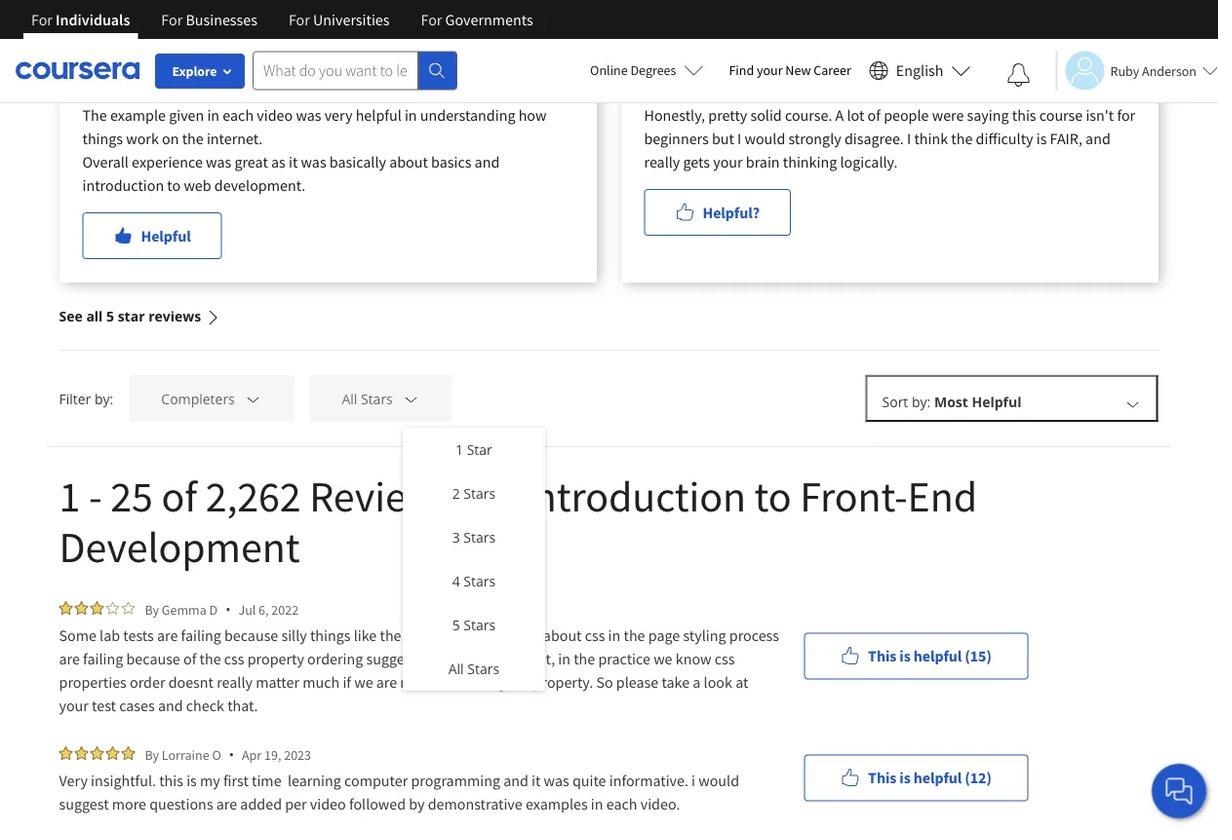 Task type: vqa. For each thing, say whether or not it's contained in the screenshot.
SOFTWARE
no



Task type: locate. For each thing, give the bounding box(es) containing it.
it right as
[[289, 152, 298, 172]]

this
[[868, 647, 897, 667], [868, 769, 897, 789]]

added
[[240, 795, 282, 814]]

0 vertical spatial because
[[224, 626, 278, 646]]

stars right 3
[[464, 529, 496, 547]]

this up questions
[[159, 771, 183, 791]]

What do you want to learn? text field
[[253, 51, 418, 90]]

is left fair,
[[1036, 129, 1047, 148]]

i right but
[[737, 129, 742, 148]]

1 vertical spatial to
[[754, 469, 791, 523]]

this is helpful (12) button
[[804, 755, 1028, 802]]

to left web
[[167, 176, 181, 195]]

1 horizontal spatial it
[[532, 771, 541, 791]]

each up internet.
[[223, 105, 254, 125]]

for left universities
[[289, 10, 310, 29]]

helpful inside button
[[914, 647, 962, 667]]

by
[[409, 795, 425, 814]]

1 vertical spatial each
[[606, 795, 637, 814]]

are inside very insightful. this is my first time  learning computer programming and it was quite informative. i would suggest more questions are added per video followed by demonstrative examples in each video.
[[216, 795, 237, 814]]

1 horizontal spatial all stars
[[448, 660, 499, 679]]

strongly
[[789, 129, 841, 148]]

1 vertical spatial it
[[532, 771, 541, 791]]

this up difficulty
[[1012, 105, 1036, 125]]

each inside the example given in each video was very helpful in understanding how things work on the internet. overall experience was great as it was basically about basics and introduction to web development.
[[223, 105, 254, 125]]

by lorraine o • apr 19, 2023
[[145, 746, 311, 765]]

1 vertical spatial helpful
[[914, 647, 962, 667]]

and right basics
[[475, 152, 500, 172]]

all right chevron down icon
[[342, 390, 357, 409]]

this for this is helpful (12)
[[868, 769, 897, 789]]

0 horizontal spatial it
[[289, 152, 298, 172]]

0 horizontal spatial would
[[699, 771, 739, 791]]

helpful left (15)
[[914, 647, 962, 667]]

is inside button
[[900, 647, 911, 667]]

of inside honestly, pretty solid course. a lot of people were saying this course isn't for beginners but i would strongly disagree. i think the difficulty is fair, and really gets your brain thinking logically.
[[868, 105, 881, 125]]

about right week2
[[543, 626, 582, 646]]

0 vertical spatial would
[[745, 129, 785, 148]]

isn't
[[1086, 105, 1114, 125]]

2022 for sn nov 1, 2022
[[121, 57, 148, 74]]

stars right 2
[[464, 485, 496, 503]]

1 horizontal spatial i
[[907, 129, 911, 148]]

things up ordering
[[310, 626, 351, 646]]

1,
[[108, 57, 118, 74]]

programming
[[411, 771, 500, 791]]

for left the businesses
[[161, 10, 183, 29]]

helpful left (12)
[[914, 769, 962, 789]]

online degrees
[[590, 61, 676, 79]]

online degrees button
[[575, 49, 719, 92]]

by inside by gemma d • jul 6, 2022
[[145, 601, 159, 619]]

1 horizontal spatial 2022
[[271, 601, 299, 619]]

2 for from the left
[[161, 10, 183, 29]]

1 vertical spatial your
[[713, 152, 743, 172]]

it inside very insightful. this is my first time  learning computer programming and it was quite informative. i would suggest more questions are added per video followed by demonstrative examples in each video.
[[532, 771, 541, 791]]

• right 'd'
[[225, 601, 231, 619]]

for left individuals
[[31, 10, 53, 29]]

in down "quite"
[[591, 795, 603, 814]]

0 horizontal spatial 5
[[106, 307, 114, 326]]

0 vertical spatial really
[[644, 152, 680, 172]]

things
[[82, 129, 123, 148], [310, 626, 351, 646]]

2022 inside sn nov 1, 2022
[[121, 57, 148, 74]]

1 horizontal spatial for
[[1117, 105, 1135, 125]]

1 vertical spatial because
[[126, 650, 180, 669]]

1 for from the left
[[31, 10, 53, 29]]

and inside very insightful. this is my first time  learning computer programming and it was quite informative. i would suggest more questions are added per video followed by demonstrative examples in each video.
[[503, 771, 528, 791]]

helpful right 'very'
[[356, 105, 402, 125]]

because down 'jul'
[[224, 626, 278, 646]]

0 vertical spatial each
[[223, 105, 254, 125]]

0 horizontal spatial chevron down image
[[402, 391, 420, 408]]

things up overall
[[82, 129, 123, 148]]

helpful for about
[[914, 647, 962, 667]]

quite
[[572, 771, 606, 791]]

1 vertical spatial all
[[448, 660, 464, 679]]

1 left star
[[455, 441, 463, 459]]

your inside some lab tests are failing because silly things like the ones from the week2 about css in the page styling process are failing because of the css property ordering suggested in the assignment, in the practice we know css properties order doesnt really matter much if we are not overwritting the property. so please take a look at your test cases and check that.
[[59, 696, 89, 716]]

for for governments
[[421, 10, 442, 29]]

3 stars
[[452, 529, 496, 547]]

solid
[[750, 105, 782, 125]]

doesnt
[[168, 673, 214, 692]]

by inside the by lorraine o • apr 19, 2023
[[145, 747, 159, 764]]

to left front-
[[754, 469, 791, 523]]

0 vertical spatial 5
[[106, 307, 114, 326]]

is inside "button"
[[900, 769, 911, 789]]

by right star image
[[145, 601, 159, 619]]

2 vertical spatial of
[[183, 650, 196, 669]]

in inside very insightful. this is my first time  learning computer programming and it was quite informative. i would suggest more questions are added per video followed by demonstrative examples in each video.
[[591, 795, 603, 814]]

0 horizontal spatial things
[[82, 129, 123, 148]]

it up 'examples'
[[532, 771, 541, 791]]

saying
[[967, 105, 1009, 125]]

very
[[59, 771, 88, 791]]

for for universities
[[289, 10, 310, 29]]

stars down from
[[467, 660, 499, 679]]

5 stars
[[452, 616, 496, 635]]

basics
[[431, 152, 471, 172]]

5 inside "menu item"
[[452, 616, 460, 635]]

would down solid
[[745, 129, 785, 148]]

1 vertical spatial this
[[159, 771, 183, 791]]

5 inside button
[[106, 307, 114, 326]]

1 by from the top
[[145, 601, 159, 619]]

1 vertical spatial video
[[310, 795, 346, 814]]

0 horizontal spatial 1
[[59, 469, 80, 523]]

4
[[452, 573, 460, 591]]

your down but
[[713, 152, 743, 172]]

filled star image
[[98, 81, 112, 95], [114, 81, 127, 95], [145, 81, 158, 95], [75, 602, 88, 615], [90, 602, 104, 615], [59, 747, 73, 761], [121, 747, 135, 761]]

really down beginners on the right top of the page
[[644, 152, 680, 172]]

your
[[757, 61, 783, 79], [713, 152, 743, 172], [59, 696, 89, 716]]

nov
[[82, 57, 105, 74]]

in up property. in the bottom left of the page
[[558, 650, 571, 669]]

0 horizontal spatial about
[[389, 152, 428, 172]]

chat with us image
[[1164, 776, 1195, 808]]

things inside the example given in each video was very helpful in understanding how things work on the internet. overall experience was great as it was basically about basics and introduction to web development.
[[82, 129, 123, 148]]

course.
[[785, 105, 832, 125]]

stars right 4
[[464, 573, 496, 591]]

really
[[644, 152, 680, 172], [217, 673, 253, 692]]

given
[[169, 105, 204, 125]]

ordering
[[307, 650, 363, 669]]

0 horizontal spatial all stars
[[342, 390, 393, 409]]

1 horizontal spatial this
[[1012, 105, 1036, 125]]

chevron down image
[[402, 391, 420, 408], [1124, 395, 1142, 413]]

failing down 'd'
[[181, 626, 221, 646]]

1 vertical spatial all stars
[[448, 660, 499, 679]]

would right i
[[699, 771, 739, 791]]

would inside very insightful. this is my first time  learning computer programming and it was quite informative. i would suggest more questions are added per video followed by demonstrative examples in each video.
[[699, 771, 739, 791]]

is left (12)
[[900, 769, 911, 789]]

4 for from the left
[[421, 10, 442, 29]]

1 horizontal spatial your
[[713, 152, 743, 172]]

stars inside 2 stars menu item
[[464, 485, 496, 503]]

1 this from the top
[[868, 647, 897, 667]]

your inside honestly, pretty solid course. a lot of people were saying this course isn't for beginners but i would strongly disagree. i think the difficulty is fair, and really gets your brain thinking logically.
[[713, 152, 743, 172]]

1 vertical spatial we
[[354, 673, 373, 692]]

for businesses
[[161, 10, 257, 29]]

0 horizontal spatial your
[[59, 696, 89, 716]]

1 horizontal spatial to
[[754, 469, 791, 523]]

introduction
[[82, 176, 164, 195]]

web
[[184, 176, 211, 195]]

1 horizontal spatial video
[[310, 795, 346, 814]]

1 vertical spatial of
[[161, 469, 197, 523]]

(12)
[[965, 769, 992, 789]]

1 horizontal spatial 1
[[455, 441, 463, 459]]

1 horizontal spatial we
[[654, 650, 672, 669]]

in up practice
[[608, 626, 621, 646]]

None search field
[[253, 51, 457, 90]]

of right lot
[[868, 105, 881, 125]]

0 vertical spatial video
[[257, 105, 293, 125]]

to
[[167, 176, 181, 195], [754, 469, 791, 523]]

1 inside the 1 - 25 of 2,262 reviews for introduction to front-end development
[[59, 469, 80, 523]]

the
[[182, 129, 204, 148], [951, 129, 973, 148], [380, 626, 401, 646], [473, 626, 495, 646], [624, 626, 645, 646], [199, 650, 221, 669], [451, 650, 472, 669], [574, 650, 595, 669], [508, 673, 530, 692]]

1 horizontal spatial all
[[448, 660, 464, 679]]

0 horizontal spatial i
[[737, 129, 742, 148]]

about left basics
[[389, 152, 428, 172]]

1 vertical spatial things
[[310, 626, 351, 646]]

0 horizontal spatial to
[[167, 176, 181, 195]]

1 left -
[[59, 469, 80, 523]]

0 vertical spatial all
[[342, 390, 357, 409]]

0 vertical spatial we
[[654, 650, 672, 669]]

0 vertical spatial 1
[[455, 441, 463, 459]]

failing
[[181, 626, 221, 646], [83, 650, 123, 669]]

1 vertical spatial by
[[145, 747, 159, 764]]

0 vertical spatial to
[[167, 176, 181, 195]]

practice
[[598, 650, 650, 669]]

your left the test
[[59, 696, 89, 716]]

of up the doesnt
[[183, 650, 196, 669]]

the down "were"
[[951, 129, 973, 148]]

1 star menu item
[[403, 428, 545, 472]]

0 vertical spatial failing
[[181, 626, 221, 646]]

your right find
[[757, 61, 783, 79]]

0 horizontal spatial this
[[159, 771, 183, 791]]

process
[[729, 626, 779, 646]]

1 vertical spatial 1
[[59, 469, 80, 523]]

brain
[[746, 152, 780, 172]]

time
[[252, 771, 281, 791]]

0 vertical spatial of
[[868, 105, 881, 125]]

is left (15)
[[900, 647, 911, 667]]

0 vertical spatial it
[[289, 152, 298, 172]]

0 horizontal spatial video
[[257, 105, 293, 125]]

per
[[285, 795, 307, 814]]

stars inside 3 stars menu item
[[464, 529, 496, 547]]

css up practice
[[585, 626, 605, 646]]

stars inside all stars 'menu item'
[[467, 660, 499, 679]]

is left my
[[186, 771, 197, 791]]

this is helpful (15) button
[[804, 633, 1028, 680]]

0 vertical spatial things
[[82, 129, 123, 148]]

1 horizontal spatial things
[[310, 626, 351, 646]]

1 vertical spatial 5
[[452, 616, 460, 635]]

and down the doesnt
[[158, 696, 183, 716]]

1 vertical spatial about
[[543, 626, 582, 646]]

assignment,
[[475, 650, 555, 669]]

2 this from the top
[[868, 769, 897, 789]]

we
[[654, 650, 672, 669], [354, 673, 373, 692]]

5 right all
[[106, 307, 114, 326]]

2022 inside sg sep 20, 2022
[[688, 57, 715, 74]]

5 right ones
[[452, 616, 460, 635]]

filled star image
[[82, 81, 96, 95], [129, 81, 143, 95], [59, 602, 73, 615], [75, 747, 88, 761], [90, 747, 104, 761], [106, 747, 119, 761]]

2 stars menu item
[[403, 472, 545, 516]]

sg sep 20, 2022
[[644, 37, 715, 74]]

failing down lab
[[83, 650, 123, 669]]

1 vertical spatial •
[[229, 746, 234, 765]]

are left not
[[376, 673, 397, 692]]

apr
[[242, 747, 262, 764]]

0 vertical spatial for
[[1117, 105, 1135, 125]]

completers button
[[129, 375, 294, 422]]

really up 'that.'
[[217, 673, 253, 692]]

1 vertical spatial failing
[[83, 650, 123, 669]]

all stars menu item
[[403, 648, 545, 691]]

2022 right 1,
[[121, 57, 148, 74]]

5
[[106, 307, 114, 326], [452, 616, 460, 635]]

stars for 3 stars menu item
[[464, 529, 496, 547]]

2 vertical spatial helpful
[[914, 769, 962, 789]]

0 horizontal spatial 2022
[[121, 57, 148, 74]]

helpful
[[141, 226, 191, 246]]

0 horizontal spatial really
[[217, 673, 253, 692]]

0 horizontal spatial css
[[224, 650, 244, 669]]

because up order in the left bottom of the page
[[126, 650, 180, 669]]

1 vertical spatial this
[[868, 769, 897, 789]]

2022 right 6,
[[271, 601, 299, 619]]

0 vertical spatial helpful
[[356, 105, 402, 125]]

helpful? button
[[644, 189, 791, 236]]

all down from
[[448, 660, 464, 679]]

stars
[[361, 390, 393, 409], [464, 485, 496, 503], [464, 529, 496, 547], [464, 573, 496, 591], [464, 616, 496, 635], [467, 660, 499, 679]]

the
[[82, 105, 107, 125]]

overall
[[82, 152, 129, 172]]

for
[[1117, 105, 1135, 125], [464, 469, 514, 523]]

1 horizontal spatial each
[[606, 795, 637, 814]]

1 vertical spatial would
[[699, 771, 739, 791]]

the down the assignment,
[[508, 673, 530, 692]]

star image
[[121, 602, 135, 615]]

career
[[814, 61, 851, 79]]

people
[[884, 105, 929, 125]]

we down page
[[654, 650, 672, 669]]

for right isn't
[[1117, 105, 1135, 125]]

this inside "this is helpful (15)" button
[[868, 647, 897, 667]]

degrees
[[631, 61, 676, 79]]

new
[[785, 61, 811, 79]]

2022 right 20, at the right top of page
[[688, 57, 715, 74]]

the up practice
[[624, 626, 645, 646]]

0 vertical spatial this
[[1012, 105, 1036, 125]]

this left (12)
[[868, 769, 897, 789]]

0 horizontal spatial for
[[464, 469, 514, 523]]

filter by:
[[59, 390, 113, 408]]

1 horizontal spatial failing
[[181, 626, 221, 646]]

1 horizontal spatial 5
[[452, 616, 460, 635]]

0 vertical spatial this
[[868, 647, 897, 667]]

1 horizontal spatial would
[[745, 129, 785, 148]]

from
[[439, 626, 470, 646]]

difficulty
[[976, 129, 1033, 148]]

this inside this is helpful (12) "button"
[[868, 769, 897, 789]]

of inside some lab tests are failing because silly things like the ones from the week2 about css in the page styling process are failing because of the css property ordering suggested in the assignment, in the practice we know css properties order doesnt really matter much if we are not overwritting the property. so please take a look at your test cases and check that.
[[183, 650, 196, 669]]

the right on
[[182, 129, 204, 148]]

styling
[[683, 626, 726, 646]]

3 for from the left
[[289, 10, 310, 29]]

4 stars menu item
[[403, 560, 545, 604]]

is
[[1036, 129, 1047, 148], [900, 647, 911, 667], [900, 769, 911, 789], [186, 771, 197, 791]]

stars up reviews
[[361, 390, 393, 409]]

and inside some lab tests are failing because silly things like the ones from the week2 about css in the page styling process are failing because of the css property ordering suggested in the assignment, in the practice we know css properties order doesnt really matter much if we are not overwritting the property. so please take a look at your test cases and check that.
[[158, 696, 183, 716]]

for right 2
[[464, 469, 514, 523]]

• right o
[[229, 746, 234, 765]]

about
[[389, 152, 428, 172], [543, 626, 582, 646]]

0 horizontal spatial all
[[342, 390, 357, 409]]

stars left week2
[[464, 616, 496, 635]]

sep
[[644, 57, 666, 74]]

look
[[704, 673, 732, 692]]

helpful for informative.
[[914, 769, 962, 789]]

this
[[1012, 105, 1036, 125], [159, 771, 183, 791]]

really inside some lab tests are failing because silly things like the ones from the week2 about css in the page styling process are failing because of the css property ordering suggested in the assignment, in the practice we know css properties order doesnt really matter much if we are not overwritting the property. so please take a look at your test cases and check that.
[[217, 673, 253, 692]]

internet.
[[207, 129, 263, 148]]

• for because
[[225, 601, 231, 619]]

2 horizontal spatial your
[[757, 61, 783, 79]]

2 by from the top
[[145, 747, 159, 764]]

lorraine
[[162, 747, 209, 764]]

by left lorraine
[[145, 747, 159, 764]]

video.
[[640, 795, 680, 814]]

we right the 'if'
[[354, 673, 373, 692]]

each down the informative.
[[606, 795, 637, 814]]

1 horizontal spatial about
[[543, 626, 582, 646]]

each
[[223, 105, 254, 125], [606, 795, 637, 814]]

i left think
[[907, 129, 911, 148]]

overwritting
[[425, 673, 505, 692]]

1 vertical spatial for
[[464, 469, 514, 523]]

by gemma d • jul 6, 2022
[[145, 601, 299, 619]]

suggested
[[366, 650, 432, 669]]

2 vertical spatial your
[[59, 696, 89, 716]]

2 horizontal spatial css
[[715, 650, 735, 669]]

coursera image
[[16, 55, 139, 86]]

beginners
[[644, 129, 709, 148]]

0 horizontal spatial we
[[354, 673, 373, 692]]

to inside the 1 - 25 of 2,262 reviews for introduction to front-end development
[[754, 469, 791, 523]]

menu
[[403, 428, 545, 691]]

was up 'examples'
[[544, 771, 569, 791]]

video up internet.
[[257, 105, 293, 125]]

2 i from the left
[[907, 129, 911, 148]]

video down learning
[[310, 795, 346, 814]]

2 horizontal spatial 2022
[[688, 57, 715, 74]]

1 vertical spatial really
[[217, 673, 253, 692]]

of right 25
[[161, 469, 197, 523]]

and down isn't
[[1086, 129, 1111, 148]]

1 inside menu item
[[455, 441, 463, 459]]

filter
[[59, 390, 91, 408]]

0 vertical spatial by
[[145, 601, 159, 619]]

are down first
[[216, 795, 237, 814]]

this left (15)
[[868, 647, 897, 667]]

helpful inside "button"
[[914, 769, 962, 789]]

helpful inside the example given in each video was very helpful in understanding how things work on the internet. overall experience was great as it was basically about basics and introduction to web development.
[[356, 105, 402, 125]]

2022
[[121, 57, 148, 74], [688, 57, 715, 74], [271, 601, 299, 619]]

0 horizontal spatial each
[[223, 105, 254, 125]]

was inside very insightful. this is my first time  learning computer programming and it was quite informative. i would suggest more questions are added per video followed by demonstrative examples in each video.
[[544, 771, 569, 791]]

show notifications image
[[1007, 63, 1030, 87]]

reviews
[[148, 307, 201, 326]]

the up property. in the bottom left of the page
[[574, 650, 595, 669]]

for left governments
[[421, 10, 442, 29]]

and up demonstrative
[[503, 771, 528, 791]]

menu containing 1 star
[[403, 428, 545, 691]]

0 vertical spatial •
[[225, 601, 231, 619]]

0 vertical spatial all stars
[[342, 390, 393, 409]]

stars inside 4 stars menu item
[[464, 573, 496, 591]]

stars inside 5 stars "menu item"
[[464, 616, 496, 635]]

things inside some lab tests are failing because silly things like the ones from the week2 about css in the page styling process are failing because of the css property ordering suggested in the assignment, in the practice we know css properties order doesnt really matter much if we are not overwritting the property. so please take a look at your test cases and check that.
[[310, 626, 351, 646]]

in down from
[[435, 650, 448, 669]]

0 vertical spatial about
[[389, 152, 428, 172]]

think
[[914, 129, 948, 148]]

would inside honestly, pretty solid course. a lot of people were saying this course isn't for beginners but i would strongly disagree. i think the difficulty is fair, and really gets your brain thinking logically.
[[745, 129, 785, 148]]

css left the property
[[224, 650, 244, 669]]

about inside the example given in each video was very helpful in understanding how things work on the internet. overall experience was great as it was basically about basics and introduction to web development.
[[389, 152, 428, 172]]

property
[[247, 650, 304, 669]]

1 horizontal spatial really
[[644, 152, 680, 172]]

css up look
[[715, 650, 735, 669]]



Task type: describe. For each thing, give the bounding box(es) containing it.
• for first
[[229, 746, 234, 765]]

each inside very insightful. this is my first time  learning computer programming and it was quite informative. i would suggest more questions are added per video followed by demonstrative examples in each video.
[[606, 795, 637, 814]]

take
[[662, 673, 690, 692]]

this for this is helpful (15)
[[868, 647, 897, 667]]

to inside the example given in each video was very helpful in understanding how things work on the internet. overall experience was great as it was basically about basics and introduction to web development.
[[167, 176, 181, 195]]

1 horizontal spatial chevron down image
[[1124, 395, 1142, 413]]

my
[[200, 771, 220, 791]]

d
[[209, 601, 218, 619]]

this is helpful (12)
[[868, 769, 992, 789]]

informative.
[[609, 771, 688, 791]]

gets
[[683, 152, 710, 172]]

helpful button
[[82, 213, 222, 259]]

0 horizontal spatial because
[[126, 650, 180, 669]]

development
[[59, 520, 300, 574]]

governments
[[445, 10, 533, 29]]

for for businesses
[[161, 10, 183, 29]]

thinking
[[783, 152, 837, 172]]

see all 5 star reviews
[[59, 307, 201, 326]]

really inside honestly, pretty solid course. a lot of people were saying this course isn't for beginners but i would strongly disagree. i think the difficulty is fair, and really gets your brain thinking logically.
[[644, 152, 680, 172]]

the up the doesnt
[[199, 650, 221, 669]]

5 stars menu item
[[403, 604, 545, 648]]

the right from
[[473, 626, 495, 646]]

of inside the 1 - 25 of 2,262 reviews for introduction to front-end development
[[161, 469, 197, 523]]

jul
[[238, 601, 256, 619]]

experience
[[132, 152, 203, 172]]

and inside the example given in each video was very helpful in understanding how things work on the internet. overall experience was great as it was basically about basics and introduction to web development.
[[475, 152, 500, 172]]

stars for 5 stars "menu item"
[[464, 616, 496, 635]]

stars inside all stars dropdown button
[[361, 390, 393, 409]]

all
[[86, 307, 103, 326]]

star image
[[106, 602, 119, 615]]

sn nov 1, 2022
[[82, 37, 148, 74]]

20,
[[669, 57, 686, 74]]

2,262
[[205, 469, 301, 523]]

it inside the example given in each video was very helpful in understanding how things work on the internet. overall experience was great as it was basically about basics and introduction to web development.
[[289, 152, 298, 172]]

for for individuals
[[31, 10, 53, 29]]

see all 5 star reviews button
[[59, 283, 221, 350]]

(15)
[[965, 647, 992, 667]]

all inside 'menu item'
[[448, 660, 464, 679]]

4 stars
[[452, 573, 496, 591]]

week2
[[498, 626, 540, 646]]

property.
[[533, 673, 593, 692]]

so
[[596, 673, 613, 692]]

star
[[118, 307, 145, 326]]

all inside dropdown button
[[342, 390, 357, 409]]

0 horizontal spatial failing
[[83, 650, 123, 669]]

by for this
[[145, 747, 159, 764]]

how
[[519, 105, 547, 125]]

1 horizontal spatial because
[[224, 626, 278, 646]]

ruby anderson button
[[1056, 51, 1218, 90]]

-
[[89, 469, 102, 523]]

2022 inside by gemma d • jul 6, 2022
[[271, 601, 299, 619]]

stars for all stars 'menu item'
[[467, 660, 499, 679]]

some
[[59, 626, 96, 646]]

a
[[693, 673, 701, 692]]

that.
[[227, 696, 258, 716]]

explore
[[172, 62, 217, 80]]

find your new career link
[[719, 59, 861, 83]]

this inside very insightful. this is my first time  learning computer programming and it was quite informative. i would suggest more questions are added per video followed by demonstrative examples in each video.
[[159, 771, 183, 791]]

fair,
[[1050, 129, 1082, 148]]

chevron down image inside all stars dropdown button
[[402, 391, 420, 408]]

banner navigation
[[16, 0, 549, 39]]

cases
[[119, 696, 155, 716]]

video inside very insightful. this is my first time  learning computer programming and it was quite informative. i would suggest more questions are added per video followed by demonstrative examples in each video.
[[310, 795, 346, 814]]

example
[[110, 105, 166, 125]]

universities
[[313, 10, 390, 29]]

the example given in each video was very helpful in understanding how things work on the internet. overall experience was great as it was basically about basics and introduction to web development.
[[82, 105, 547, 195]]

1 for 1 - 25 of 2,262 reviews for introduction to front-end development
[[59, 469, 80, 523]]

english button
[[861, 39, 979, 102]]

some lab tests are failing because silly things like the ones from the week2 about css in the page styling process are failing because of the css property ordering suggested in the assignment, in the practice we know css properties order doesnt really matter much if we are not overwritting the property. so please take a look at your test cases and check that.
[[59, 626, 782, 716]]

for inside the 1 - 25 of 2,262 reviews for introduction to front-end development
[[464, 469, 514, 523]]

are right 'tests'
[[157, 626, 178, 646]]

3 stars menu item
[[403, 516, 545, 560]]

gemma
[[162, 601, 206, 619]]

is inside honestly, pretty solid course. a lot of people were saying this course isn't for beginners but i would strongly disagree. i think the difficulty is fair, and really gets your brain thinking logically.
[[1036, 129, 1047, 148]]

stars for 4 stars menu item
[[464, 573, 496, 591]]

2022 for sg sep 20, 2022
[[688, 57, 715, 74]]

online
[[590, 61, 628, 79]]

was down internet.
[[206, 152, 231, 172]]

disagree.
[[845, 129, 904, 148]]

2
[[452, 485, 460, 503]]

english
[[896, 61, 944, 80]]

tests
[[123, 626, 154, 646]]

insightful.
[[91, 771, 156, 791]]

suggest
[[59, 795, 109, 814]]

all stars inside 'menu item'
[[448, 660, 499, 679]]

video inside the example given in each video was very helpful in understanding how things work on the internet. overall experience was great as it was basically about basics and introduction to web development.
[[257, 105, 293, 125]]

pretty
[[708, 105, 747, 125]]

for individuals
[[31, 10, 130, 29]]

about inside some lab tests are failing because silly things like the ones from the week2 about css in the page styling process are failing because of the css property ordering suggested in the assignment, in the practice we know css properties order doesnt really matter much if we are not overwritting the property. so please take a look at your test cases and check that.
[[543, 626, 582, 646]]

1 for 1 star
[[455, 441, 463, 459]]

stars for 2 stars menu item
[[464, 485, 496, 503]]

1 horizontal spatial css
[[585, 626, 605, 646]]

was right as
[[301, 152, 326, 172]]

for governments
[[421, 10, 533, 29]]

sn
[[82, 37, 99, 55]]

2 stars
[[452, 485, 496, 503]]

first
[[223, 771, 249, 791]]

this inside honestly, pretty solid course. a lot of people were saying this course isn't for beginners but i would strongly disagree. i think the difficulty is fair, and really gets your brain thinking logically.
[[1012, 105, 1036, 125]]

check
[[186, 696, 224, 716]]

1 i from the left
[[737, 129, 742, 148]]

all stars inside dropdown button
[[342, 390, 393, 409]]

know
[[676, 650, 711, 669]]

are down some
[[59, 650, 80, 669]]

honestly,
[[644, 105, 705, 125]]

the inside the example given in each video was very helpful in understanding how things work on the internet. overall experience was great as it was basically about basics and introduction to web development.
[[182, 129, 204, 148]]

ruby anderson
[[1110, 62, 1197, 79]]

very
[[324, 105, 353, 125]]

basically
[[329, 152, 386, 172]]

like
[[354, 626, 377, 646]]

see
[[59, 307, 83, 326]]

very insightful. this is my first time  learning computer programming and it was quite informative. i would suggest more questions are added per video followed by demonstrative examples in each video.
[[59, 771, 742, 814]]

please
[[616, 673, 659, 692]]

learning
[[288, 771, 341, 791]]

computer
[[344, 771, 408, 791]]

a
[[835, 105, 844, 125]]

by for tests
[[145, 601, 159, 619]]

in right given
[[207, 105, 220, 125]]

test
[[92, 696, 116, 716]]

logically.
[[840, 152, 898, 172]]

i
[[692, 771, 695, 791]]

more
[[112, 795, 146, 814]]

was left 'very'
[[296, 105, 321, 125]]

at
[[736, 673, 748, 692]]

for inside honestly, pretty solid course. a lot of people were saying this course isn't for beginners but i would strongly disagree. i think the difficulty is fair, and really gets your brain thinking logically.
[[1117, 105, 1135, 125]]

not
[[400, 673, 422, 692]]

and inside honestly, pretty solid course. a lot of people were saying this course isn't for beginners but i would strongly disagree. i think the difficulty is fair, and really gets your brain thinking logically.
[[1086, 129, 1111, 148]]

in left understanding
[[405, 105, 417, 125]]

the inside honestly, pretty solid course. a lot of people were saying this course isn't for beginners but i would strongly disagree. i think the difficulty is fair, and really gets your brain thinking logically.
[[951, 129, 973, 148]]

chevron down image
[[244, 391, 262, 408]]

on
[[162, 129, 179, 148]]

all stars button
[[310, 375, 452, 422]]

anderson
[[1142, 62, 1197, 79]]

reviews
[[309, 469, 455, 523]]

sg
[[644, 37, 660, 55]]

0 vertical spatial your
[[757, 61, 783, 79]]

the up overwritting
[[451, 650, 472, 669]]

the up suggested
[[380, 626, 401, 646]]

is inside very insightful. this is my first time  learning computer programming and it was quite informative. i would suggest more questions are added per video followed by demonstrative examples in each video.
[[186, 771, 197, 791]]



